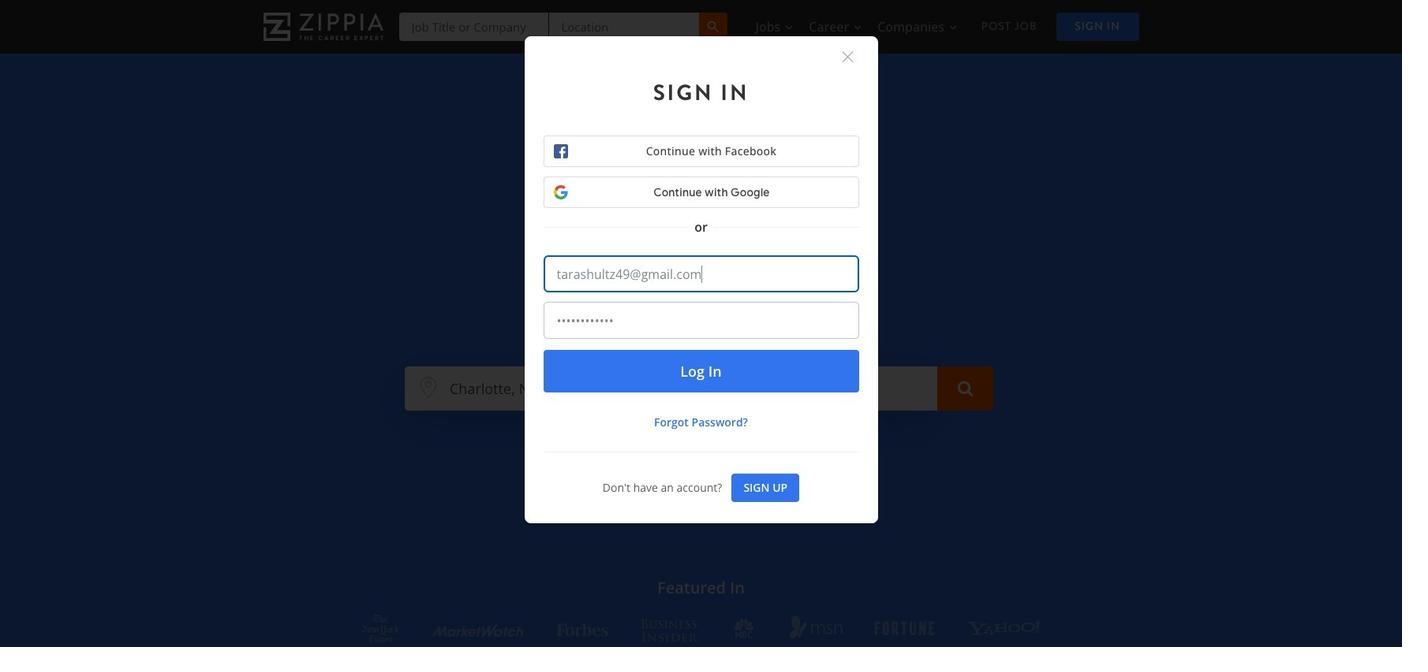 Task type: locate. For each thing, give the bounding box(es) containing it.
the new york times image
[[362, 615, 400, 648]]

zippi image
[[654, 156, 748, 251]]

nbc image
[[730, 615, 758, 648]]

fortune image
[[875, 615, 935, 648]]

forbes image
[[556, 615, 609, 648]]

zippia official logo image
[[263, 13, 383, 41]]

dialog
[[524, 36, 878, 524]]

Password password field
[[543, 302, 859, 339]]

Email field
[[543, 256, 859, 293]]



Task type: describe. For each thing, give the bounding box(es) containing it.
search image
[[705, 19, 721, 35]]

search image
[[953, 381, 978, 397]]

marketwatch image
[[432, 615, 524, 648]]

continue with facebook icon image
[[554, 144, 568, 159]]

msn image
[[790, 615, 843, 648]]

yahoo image
[[967, 615, 1040, 648]]

business insider image
[[641, 615, 698, 648]]



Task type: vqa. For each thing, say whether or not it's contained in the screenshot.
bottom show more image
no



